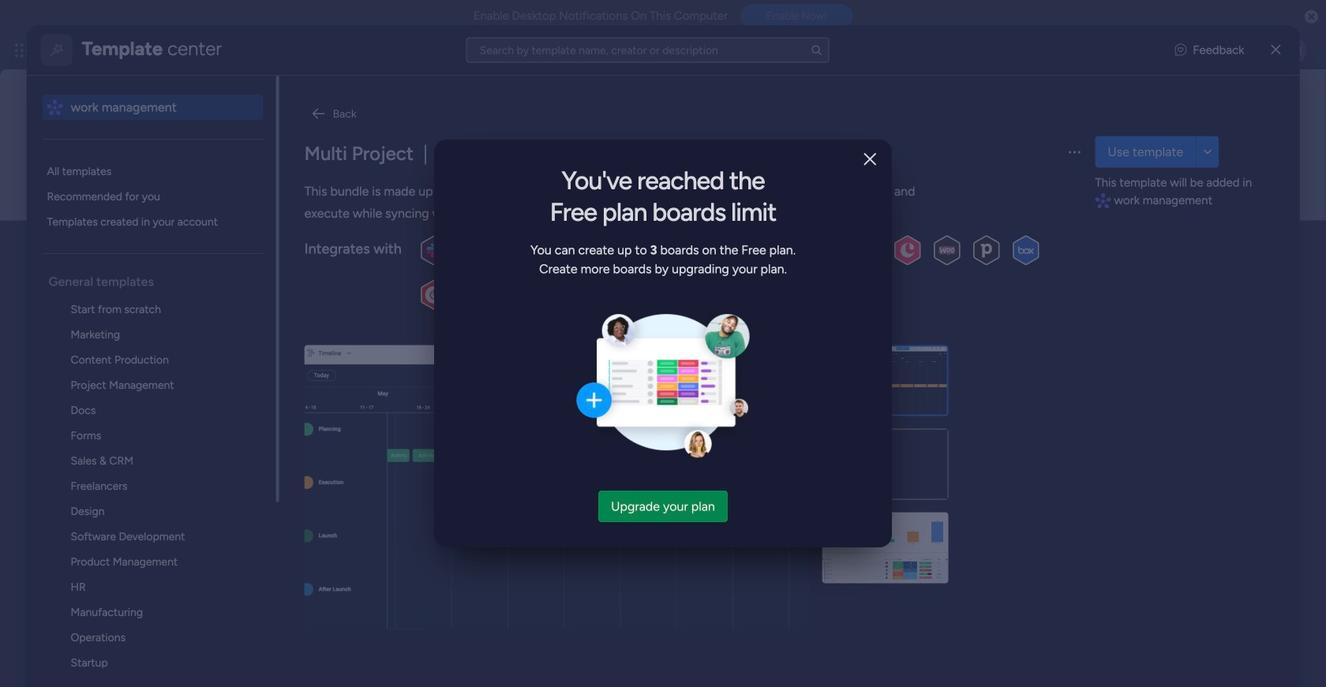 Task type: locate. For each thing, give the bounding box(es) containing it.
0 horizontal spatial component image
[[45, 98, 64, 117]]

select product image
[[14, 43, 30, 58]]

1 vertical spatial component image
[[1096, 193, 1111, 209]]

list box
[[42, 76, 279, 688]]

heading
[[49, 273, 276, 291]]

explore element
[[42, 159, 276, 235]]

Search by template name, creator or description search field
[[466, 38, 830, 63]]

v2 user feedback image
[[1175, 41, 1187, 59]]

close image
[[1272, 44, 1281, 56]]

component image
[[45, 98, 64, 117], [1096, 193, 1111, 209]]

None search field
[[466, 38, 830, 63]]

search everything image
[[1189, 43, 1205, 58]]

dapulse x slim image
[[864, 149, 877, 171]]

None field
[[181, 228, 1107, 261]]

greg robinson image
[[1282, 38, 1308, 63]]

1 horizontal spatial component image
[[1096, 193, 1111, 209]]



Task type: vqa. For each thing, say whether or not it's contained in the screenshot.
workspace to the left
no



Task type: describe. For each thing, give the bounding box(es) containing it.
dapulse close image
[[1305, 9, 1319, 25]]

search image
[[811, 44, 823, 56]]

0 vertical spatial component image
[[45, 98, 64, 117]]

work management templates element
[[42, 297, 276, 688]]

help image
[[1224, 43, 1240, 58]]



